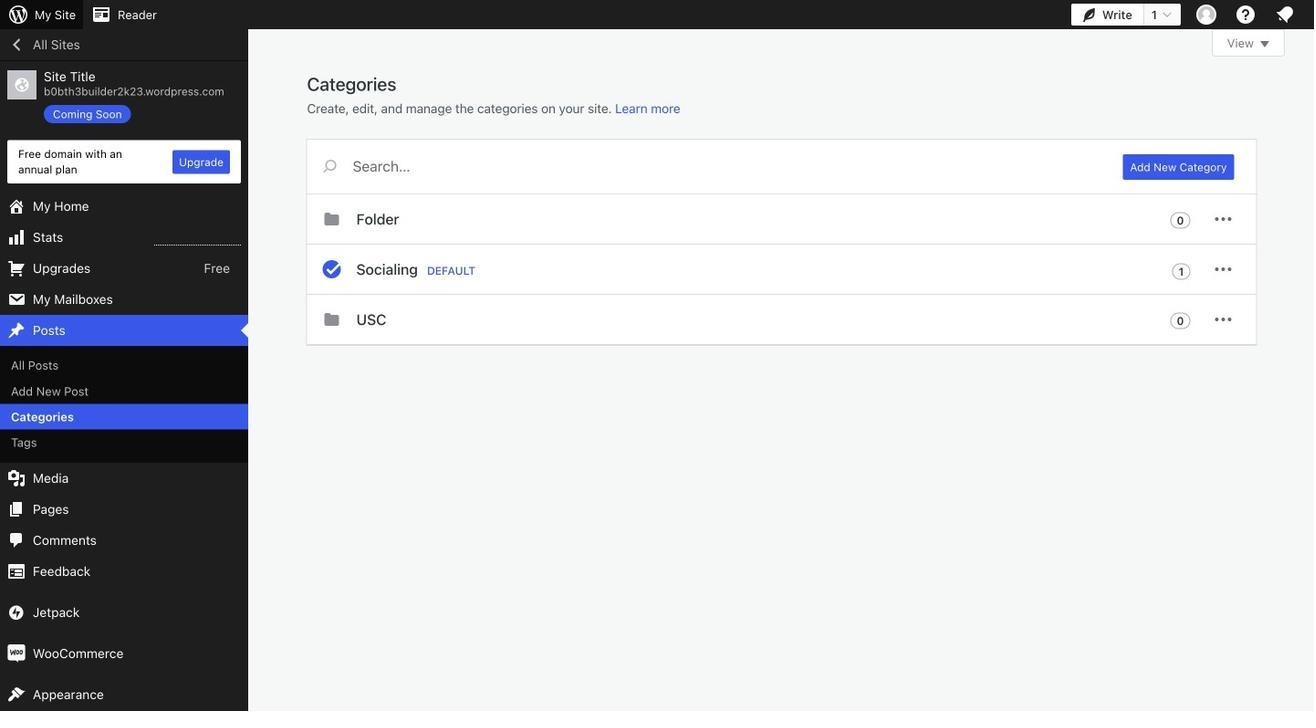 Task type: vqa. For each thing, say whether or not it's contained in the screenshot.
HIGHEST HOURLY VIEWS 0 image at the left top
yes



Task type: describe. For each thing, give the bounding box(es) containing it.
3 list item from the top
[[1306, 274, 1315, 359]]

1 list item from the top
[[1306, 93, 1315, 160]]

toggle menu image
[[1213, 258, 1235, 280]]

4 list item from the top
[[1306, 359, 1315, 427]]

highest hourly views 0 image
[[154, 234, 241, 246]]

my profile image
[[1197, 5, 1217, 25]]

folder image
[[321, 208, 343, 230]]

toggle menu image for usc icon
[[1213, 309, 1235, 330]]



Task type: locate. For each thing, give the bounding box(es) containing it.
socialing image
[[321, 258, 343, 280]]

open search image
[[307, 155, 353, 177]]

toggle menu image for folder icon
[[1213, 208, 1235, 230]]

list item
[[1306, 93, 1315, 160], [1306, 188, 1315, 274], [1306, 274, 1315, 359], [1306, 359, 1315, 427]]

img image
[[7, 603, 26, 622], [7, 644, 26, 663]]

row
[[307, 194, 1257, 345]]

1 toggle menu image from the top
[[1213, 208, 1235, 230]]

help image
[[1235, 4, 1257, 26]]

0 vertical spatial toggle menu image
[[1213, 208, 1235, 230]]

2 img image from the top
[[7, 644, 26, 663]]

manage your notifications image
[[1274, 4, 1296, 26]]

0 vertical spatial img image
[[7, 603, 26, 622]]

main content
[[307, 29, 1285, 345]]

None search field
[[307, 140, 1101, 193]]

usc image
[[321, 309, 343, 330]]

closed image
[[1261, 41, 1270, 47]]

2 list item from the top
[[1306, 188, 1315, 274]]

Search search field
[[353, 140, 1101, 193]]

toggle menu image up toggle menu icon
[[1213, 208, 1235, 230]]

toggle menu image down toggle menu icon
[[1213, 309, 1235, 330]]

toggle menu image
[[1213, 208, 1235, 230], [1213, 309, 1235, 330]]

1 vertical spatial img image
[[7, 644, 26, 663]]

1 vertical spatial toggle menu image
[[1213, 309, 1235, 330]]

1 img image from the top
[[7, 603, 26, 622]]

2 toggle menu image from the top
[[1213, 309, 1235, 330]]



